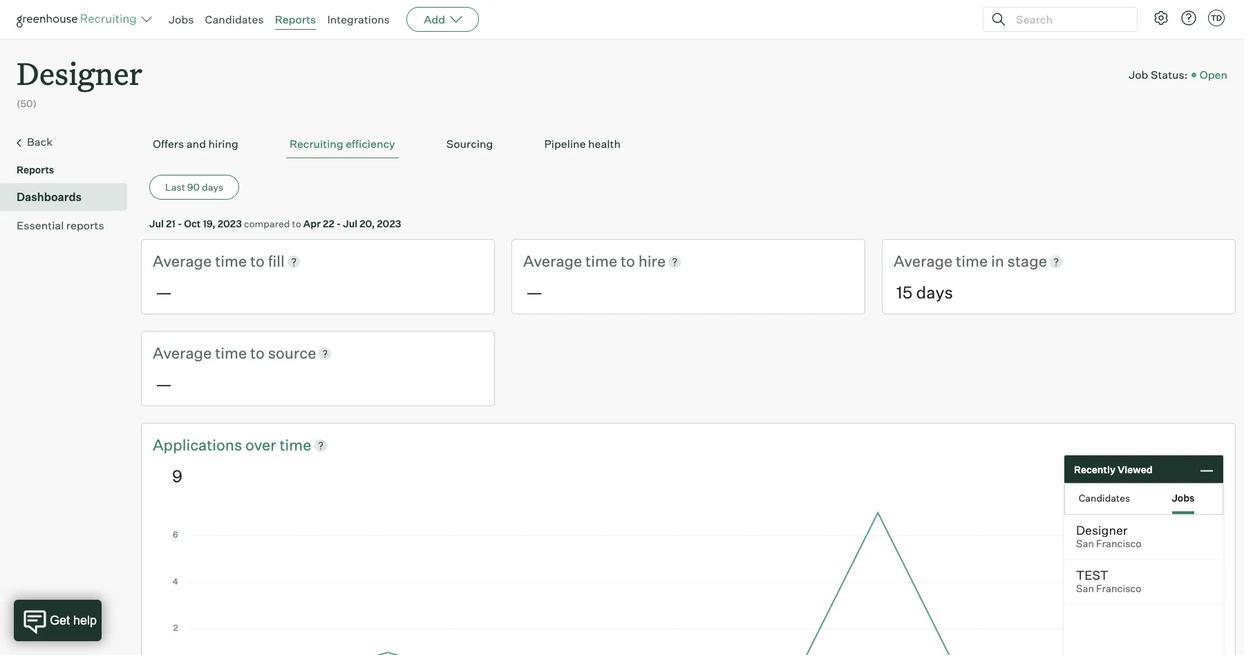 Task type: locate. For each thing, give the bounding box(es) containing it.
1 san from the top
[[1077, 538, 1095, 551]]

jul left the 20,
[[343, 218, 358, 230]]

-
[[178, 218, 182, 230], [337, 218, 341, 230]]

21
[[166, 218, 176, 230]]

in
[[992, 252, 1005, 271]]

20,
[[360, 218, 375, 230]]

to
[[292, 218, 301, 230], [250, 252, 265, 271], [621, 252, 636, 271], [250, 344, 265, 362]]

recruiting efficiency button
[[286, 130, 399, 159]]

san up test
[[1077, 538, 1095, 551]]

—
[[156, 282, 172, 303], [526, 282, 543, 303], [156, 374, 172, 395]]

90
[[187, 181, 200, 193]]

1 francisco from the top
[[1097, 538, 1142, 551]]

average time to
[[153, 252, 268, 271], [524, 252, 639, 271], [153, 344, 268, 362]]

configure image
[[1154, 10, 1170, 26]]

average for stage
[[894, 252, 953, 271]]

back
[[27, 135, 53, 149]]

dashboards link
[[17, 189, 122, 206]]

to for source
[[250, 344, 265, 362]]

test san francisco
[[1077, 568, 1142, 596]]

tab list
[[149, 130, 1228, 159], [1066, 484, 1224, 515]]

add button
[[407, 7, 479, 32]]

time for stage
[[957, 252, 988, 271]]

1 horizontal spatial days
[[917, 282, 954, 303]]

0 horizontal spatial candidates
[[205, 12, 264, 26]]

1 horizontal spatial reports
[[275, 12, 316, 26]]

2 jul from the left
[[343, 218, 358, 230]]

time left source
[[215, 344, 247, 362]]

candidates down recently viewed
[[1080, 492, 1131, 504]]

francisco inside test san francisco
[[1097, 583, 1142, 596]]

jul 21 - oct 19, 2023 compared to apr 22 - jul 20, 2023
[[149, 218, 401, 230]]

- right 22
[[337, 218, 341, 230]]

offers and hiring
[[153, 137, 239, 151]]

0 vertical spatial francisco
[[1097, 538, 1142, 551]]

francisco inside designer san francisco
[[1097, 538, 1142, 551]]

pipeline
[[545, 137, 586, 151]]

0 vertical spatial reports
[[275, 12, 316, 26]]

designer up test
[[1077, 523, 1128, 538]]

time down 19,
[[215, 252, 247, 271]]

0 horizontal spatial 2023
[[218, 218, 242, 230]]

td button
[[1206, 7, 1228, 29]]

san down designer san francisco
[[1077, 583, 1095, 596]]

to for hire
[[621, 252, 636, 271]]

average
[[153, 252, 212, 271], [524, 252, 583, 271], [894, 252, 953, 271], [153, 344, 212, 362]]

designer down greenhouse recruiting image
[[17, 53, 143, 93]]

tab list containing candidates
[[1066, 484, 1224, 515]]

time
[[215, 252, 247, 271], [586, 252, 618, 271], [957, 252, 988, 271], [215, 344, 247, 362], [280, 436, 312, 454]]

2 san from the top
[[1077, 583, 1095, 596]]

2 francisco from the top
[[1097, 583, 1142, 596]]

greenhouse recruiting image
[[17, 11, 141, 28]]

2023
[[218, 218, 242, 230], [377, 218, 401, 230]]

recently
[[1075, 464, 1116, 476]]

1 horizontal spatial 2023
[[377, 218, 401, 230]]

0 horizontal spatial days
[[202, 181, 224, 193]]

recruiting
[[290, 137, 344, 151]]

0 horizontal spatial designer
[[17, 53, 143, 93]]

open
[[1200, 68, 1228, 81]]

time for hire
[[586, 252, 618, 271]]

jul
[[149, 218, 164, 230], [343, 218, 358, 230]]

0 vertical spatial san
[[1077, 538, 1095, 551]]

0 vertical spatial tab list
[[149, 130, 1228, 159]]

2 2023 from the left
[[377, 218, 401, 230]]

1 horizontal spatial jobs
[[1173, 492, 1196, 504]]

test
[[1077, 568, 1109, 583]]

essential reports
[[17, 219, 104, 233]]

designer san francisco
[[1077, 523, 1142, 551]]

san inside designer san francisco
[[1077, 538, 1095, 551]]

days right 90
[[202, 181, 224, 193]]

francisco for designer
[[1097, 538, 1142, 551]]

jobs
[[169, 12, 194, 26], [1173, 492, 1196, 504]]

hiring
[[208, 137, 239, 151]]

Search text field
[[1013, 9, 1125, 29]]

1 vertical spatial days
[[917, 282, 954, 303]]

candidates link
[[205, 12, 264, 26]]

designer (50)
[[17, 53, 143, 109]]

francisco down designer san francisco
[[1097, 583, 1142, 596]]

average for hire
[[524, 252, 583, 271]]

0 vertical spatial jobs
[[169, 12, 194, 26]]

2023 right the 20,
[[377, 218, 401, 230]]

designer inside designer san francisco
[[1077, 523, 1128, 538]]

- right 21
[[178, 218, 182, 230]]

(50)
[[17, 98, 37, 109]]

1 vertical spatial tab list
[[1066, 484, 1224, 515]]

reports
[[275, 12, 316, 26], [17, 164, 54, 176]]

0 horizontal spatial jul
[[149, 218, 164, 230]]

designer link
[[17, 39, 143, 96]]

apr
[[304, 218, 321, 230]]

candidates
[[205, 12, 264, 26], [1080, 492, 1131, 504]]

candidates right jobs link
[[205, 12, 264, 26]]

2023 right 19,
[[218, 218, 242, 230]]

efficiency
[[346, 137, 395, 151]]

san
[[1077, 538, 1095, 551], [1077, 583, 1095, 596]]

1 horizontal spatial designer
[[1077, 523, 1128, 538]]

1 vertical spatial san
[[1077, 583, 1095, 596]]

san inside test san francisco
[[1077, 583, 1095, 596]]

designer for designer san francisco
[[1077, 523, 1128, 538]]

xychart image
[[172, 509, 1206, 656]]

1 horizontal spatial jul
[[343, 218, 358, 230]]

time for fill
[[215, 252, 247, 271]]

francisco up test san francisco
[[1097, 538, 1142, 551]]

1 vertical spatial designer
[[1077, 523, 1128, 538]]

compared
[[244, 218, 290, 230]]

to left source
[[250, 344, 265, 362]]

to left hire
[[621, 252, 636, 271]]

1 horizontal spatial candidates
[[1080, 492, 1131, 504]]

reports down back
[[17, 164, 54, 176]]

0 horizontal spatial jobs
[[169, 12, 194, 26]]

days inside button
[[202, 181, 224, 193]]

1 vertical spatial francisco
[[1097, 583, 1142, 596]]

time left hire
[[586, 252, 618, 271]]

time left "in"
[[957, 252, 988, 271]]

hire
[[639, 252, 666, 271]]

source
[[268, 344, 316, 362]]

9
[[172, 466, 183, 487]]

to left fill
[[250, 252, 265, 271]]

average time to for hire
[[524, 252, 639, 271]]

0 horizontal spatial reports
[[17, 164, 54, 176]]

designer
[[17, 53, 143, 93], [1077, 523, 1128, 538]]

1 2023 from the left
[[218, 218, 242, 230]]

francisco
[[1097, 538, 1142, 551], [1097, 583, 1142, 596]]

jul left 21
[[149, 218, 164, 230]]

0 horizontal spatial -
[[178, 218, 182, 230]]

22
[[323, 218, 335, 230]]

0 vertical spatial designer
[[17, 53, 143, 93]]

1 vertical spatial candidates
[[1080, 492, 1131, 504]]

2 - from the left
[[337, 218, 341, 230]]

days right "15"
[[917, 282, 954, 303]]

0 vertical spatial days
[[202, 181, 224, 193]]

reports right 'candidates' link
[[275, 12, 316, 26]]

1 horizontal spatial -
[[337, 218, 341, 230]]

days
[[202, 181, 224, 193], [917, 282, 954, 303]]



Task type: vqa. For each thing, say whether or not it's contained in the screenshot.
4 Years Experience
no



Task type: describe. For each thing, give the bounding box(es) containing it.
sourcing button
[[443, 130, 497, 159]]

over
[[246, 436, 276, 454]]

job
[[1130, 68, 1149, 81]]

recruiting efficiency
[[290, 137, 395, 151]]

1 vertical spatial jobs
[[1173, 492, 1196, 504]]

candidates inside tab list
[[1080, 492, 1131, 504]]

15
[[897, 282, 913, 303]]

san for designer
[[1077, 538, 1095, 551]]

offers
[[153, 137, 184, 151]]

offers and hiring button
[[149, 130, 242, 159]]

sourcing
[[447, 137, 493, 151]]

jobs link
[[169, 12, 194, 26]]

last 90 days
[[165, 181, 224, 193]]

oct
[[184, 218, 201, 230]]

— for source
[[156, 374, 172, 395]]

francisco for test
[[1097, 583, 1142, 596]]

average time in
[[894, 252, 1008, 271]]

time for source
[[215, 344, 247, 362]]

average for source
[[153, 344, 212, 362]]

tab list containing offers and hiring
[[149, 130, 1228, 159]]

last 90 days button
[[149, 175, 240, 200]]

san for test
[[1077, 583, 1095, 596]]

dashboards
[[17, 190, 82, 204]]

integrations
[[327, 12, 390, 26]]

to for fill
[[250, 252, 265, 271]]

average time to for source
[[153, 344, 268, 362]]

pipeline health button
[[541, 130, 625, 159]]

to left apr
[[292, 218, 301, 230]]

reports
[[66, 219, 104, 233]]

recently viewed
[[1075, 464, 1153, 476]]

reports link
[[275, 12, 316, 26]]

time link
[[280, 435, 312, 456]]

applications
[[153, 436, 242, 454]]

designer for designer (50)
[[17, 53, 143, 93]]

integrations link
[[327, 12, 390, 26]]

viewed
[[1118, 464, 1153, 476]]

— for hire
[[526, 282, 543, 303]]

15 days
[[897, 282, 954, 303]]

19,
[[203, 218, 216, 230]]

health
[[589, 137, 621, 151]]

back link
[[17, 134, 122, 152]]

fill
[[268, 252, 285, 271]]

1 jul from the left
[[149, 218, 164, 230]]

time right over in the left of the page
[[280, 436, 312, 454]]

and
[[187, 137, 206, 151]]

1 - from the left
[[178, 218, 182, 230]]

average for fill
[[153, 252, 212, 271]]

td
[[1212, 13, 1223, 23]]

0 vertical spatial candidates
[[205, 12, 264, 26]]

stage
[[1008, 252, 1048, 271]]

pipeline health
[[545, 137, 621, 151]]

applications link
[[153, 435, 246, 456]]

over link
[[246, 435, 280, 456]]

essential reports link
[[17, 217, 122, 234]]

essential
[[17, 219, 64, 233]]

td button
[[1209, 10, 1226, 26]]

status:
[[1152, 68, 1189, 81]]

1 vertical spatial reports
[[17, 164, 54, 176]]

add
[[424, 12, 446, 26]]

— for fill
[[156, 282, 172, 303]]

applications over
[[153, 436, 280, 454]]

average time to for fill
[[153, 252, 268, 271]]

last
[[165, 181, 185, 193]]

job status:
[[1130, 68, 1189, 81]]



